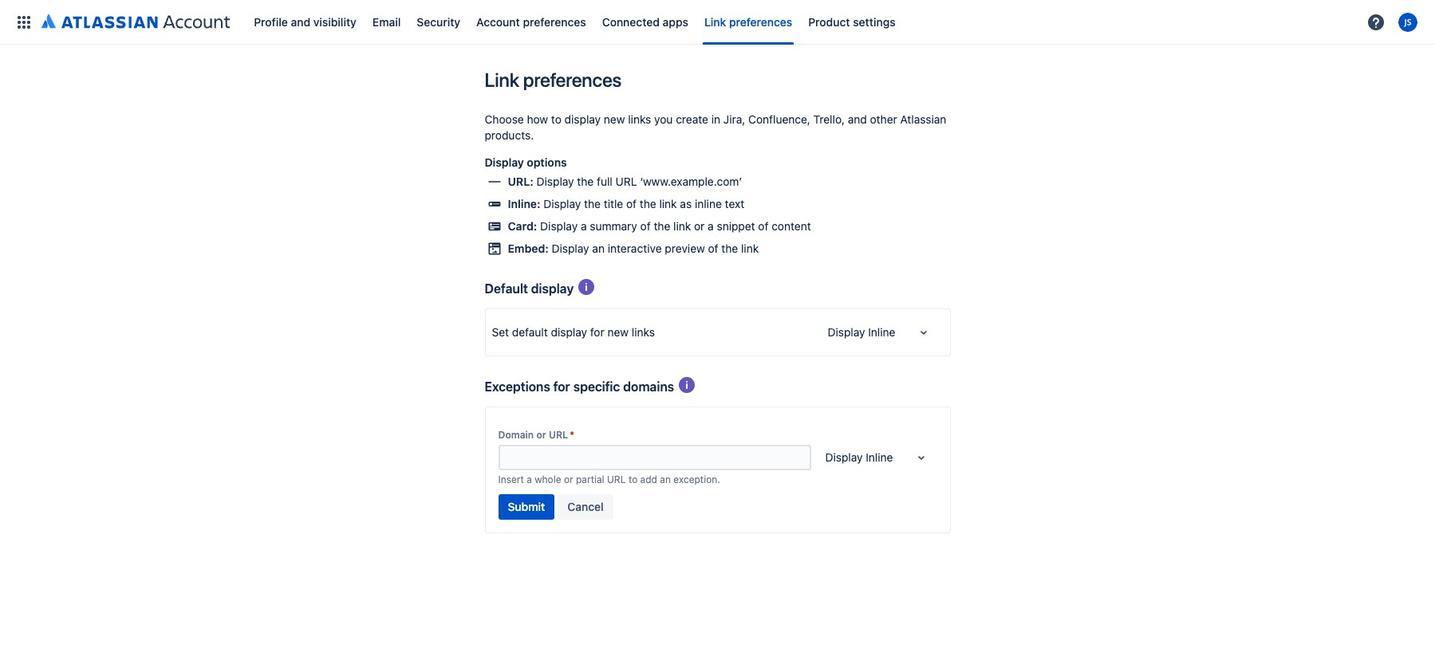 Task type: describe. For each thing, give the bounding box(es) containing it.
the down snippet
[[721, 242, 738, 255]]

add
[[640, 474, 657, 486]]

1 vertical spatial open image
[[911, 448, 931, 468]]

of right the preview
[[708, 242, 718, 255]]

*
[[570, 429, 574, 441]]

product settings
[[808, 15, 896, 28]]

submit button
[[498, 495, 555, 520]]

2 vertical spatial link
[[741, 242, 759, 255]]

you
[[654, 112, 673, 126]]

snippet
[[717, 219, 755, 233]]

to inside choose how to display new links you create in jira, confluence, trello, and other atlassian products.
[[551, 112, 562, 126]]

links for for
[[632, 326, 655, 339]]

exceptions
[[485, 379, 550, 394]]

banner containing profile and visibility
[[0, 0, 1435, 45]]

domain
[[498, 429, 534, 441]]

insert a whole or partial url to add an exception.
[[498, 474, 720, 486]]

0 horizontal spatial or
[[536, 429, 546, 441]]

confluence,
[[748, 112, 810, 126]]

link for as
[[659, 197, 677, 211]]

0 horizontal spatial for
[[553, 379, 570, 394]]

the up the preview
[[654, 219, 670, 233]]

default
[[485, 281, 528, 296]]

link preferences inside manage profile menu element
[[704, 15, 792, 28]]

default display
[[485, 281, 574, 296]]

new for display
[[604, 112, 625, 126]]

'www.example.com'
[[640, 175, 742, 188]]

inline for open icon to the top
[[868, 326, 896, 339]]

email
[[372, 15, 401, 28]]

of right title
[[626, 197, 637, 211]]

security
[[417, 15, 460, 28]]

product
[[808, 15, 850, 28]]

choose
[[485, 112, 524, 126]]

0 vertical spatial for
[[590, 326, 605, 339]]

1 horizontal spatial a
[[581, 219, 587, 233]]

2 vertical spatial display
[[551, 326, 587, 339]]

in
[[711, 112, 721, 126]]

2 horizontal spatial or
[[694, 219, 705, 233]]

cancel
[[567, 500, 604, 514]]

inline:
[[508, 197, 541, 211]]

account image
[[1399, 12, 1418, 32]]

choose how to display new links you create in jira, confluence, trello, and other atlassian products.
[[485, 112, 947, 142]]

products.
[[485, 128, 534, 142]]

0 vertical spatial url
[[616, 175, 637, 188]]

link inside link preferences link
[[704, 15, 726, 28]]

set default display for new links
[[492, 326, 655, 339]]

1 vertical spatial display inline
[[825, 451, 893, 464]]

and inside manage profile menu element
[[291, 15, 310, 28]]

inline
[[695, 197, 722, 211]]

embed: display an interactive preview of the link
[[508, 242, 759, 255]]

default
[[512, 326, 548, 339]]

connected apps link
[[597, 9, 693, 35]]

domains
[[623, 379, 674, 394]]

2 horizontal spatial a
[[708, 219, 714, 233]]

link for or
[[673, 219, 691, 233]]

connected
[[602, 15, 660, 28]]

help image
[[1367, 12, 1386, 32]]

of up interactive
[[640, 219, 651, 233]]

whole
[[535, 474, 561, 486]]

0 vertical spatial open image
[[914, 323, 933, 342]]

0 horizontal spatial link
[[485, 69, 519, 91]]



Task type: vqa. For each thing, say whether or not it's contained in the screenshot.
the top added.
no



Task type: locate. For each thing, give the bounding box(es) containing it.
info inline message image for default display
[[577, 278, 596, 297]]

1 horizontal spatial and
[[848, 112, 867, 126]]

0 horizontal spatial a
[[527, 474, 532, 486]]

link preferences up how
[[485, 69, 622, 91]]

group
[[498, 495, 613, 520]]

options
[[527, 156, 567, 169]]

link preferences
[[704, 15, 792, 28], [485, 69, 622, 91]]

info inline message image right domains
[[677, 376, 697, 395]]

content
[[772, 219, 811, 233]]

new left you
[[604, 112, 625, 126]]

1 vertical spatial or
[[536, 429, 546, 441]]

display inline
[[828, 326, 896, 339], [825, 451, 893, 464]]

None text field
[[828, 325, 831, 341], [825, 450, 828, 466], [828, 325, 831, 341], [825, 450, 828, 466]]

summary
[[590, 219, 637, 233]]

link
[[704, 15, 726, 28], [485, 69, 519, 91]]

exception.
[[674, 474, 720, 486]]

card: display a summary of the link or a snippet of content
[[508, 219, 811, 233]]

or
[[694, 219, 705, 233], [536, 429, 546, 441], [564, 474, 573, 486]]

an down summary
[[592, 242, 605, 255]]

embed:
[[508, 242, 549, 255]]

0 vertical spatial links
[[628, 112, 651, 126]]

of
[[626, 197, 637, 211], [640, 219, 651, 233], [758, 219, 769, 233], [708, 242, 718, 255]]

preferences for link preferences link
[[729, 15, 792, 28]]

info inline message image for exceptions for specific domains
[[677, 376, 697, 395]]

preferences for the account preferences link
[[523, 15, 586, 28]]

link up choose
[[485, 69, 519, 91]]

1 horizontal spatial link
[[704, 15, 726, 28]]

the left 'full'
[[577, 175, 594, 188]]

the
[[577, 175, 594, 188], [584, 197, 601, 211], [640, 197, 656, 211], [654, 219, 670, 233], [721, 242, 738, 255]]

other
[[870, 112, 897, 126]]

apps
[[663, 15, 688, 28]]

to left add
[[629, 474, 638, 486]]

profile and visibility
[[254, 15, 357, 28]]

a
[[581, 219, 587, 233], [708, 219, 714, 233], [527, 474, 532, 486]]

2 vertical spatial or
[[564, 474, 573, 486]]

0 horizontal spatial link preferences
[[485, 69, 622, 91]]

1 vertical spatial link preferences
[[485, 69, 622, 91]]

of right snippet
[[758, 219, 769, 233]]

0 vertical spatial or
[[694, 219, 705, 233]]

submit
[[508, 500, 545, 514]]

create
[[676, 112, 708, 126]]

inline
[[868, 326, 896, 339], [866, 451, 893, 464]]

0 vertical spatial inline
[[868, 326, 896, 339]]

1 vertical spatial and
[[848, 112, 867, 126]]

settings
[[853, 15, 896, 28]]

for
[[590, 326, 605, 339], [553, 379, 570, 394]]

visibility
[[313, 15, 357, 28]]

preview
[[665, 242, 705, 255]]

jira,
[[724, 112, 745, 126]]

1 vertical spatial new
[[608, 326, 629, 339]]

new
[[604, 112, 625, 126], [608, 326, 629, 339]]

banner
[[0, 0, 1435, 45]]

info inline message image up set default display for new links
[[577, 278, 596, 297]]

and left other
[[848, 112, 867, 126]]

how
[[527, 112, 548, 126]]

and
[[291, 15, 310, 28], [848, 112, 867, 126]]

link up the preview
[[673, 219, 691, 233]]

preferences left product
[[729, 15, 792, 28]]

atlassian
[[900, 112, 947, 126]]

0 vertical spatial to
[[551, 112, 562, 126]]

set
[[492, 326, 509, 339]]

cancel button
[[558, 495, 613, 520]]

inline for the bottom open icon
[[866, 451, 893, 464]]

or down the inline
[[694, 219, 705, 233]]

an
[[592, 242, 605, 255], [660, 474, 671, 486]]

manage profile menu element
[[10, 0, 1362, 44]]

1 vertical spatial for
[[553, 379, 570, 394]]

1 vertical spatial url
[[549, 429, 568, 441]]

url: display the full url 'www.example.com'
[[508, 175, 742, 188]]

0 horizontal spatial an
[[592, 242, 605, 255]]

switch to... image
[[14, 12, 34, 32]]

links for display
[[628, 112, 651, 126]]

link preferences right apps
[[704, 15, 792, 28]]

0 vertical spatial link
[[704, 15, 726, 28]]

link preferences link
[[700, 9, 797, 35]]

1 horizontal spatial for
[[590, 326, 605, 339]]

0 vertical spatial link
[[659, 197, 677, 211]]

to
[[551, 112, 562, 126], [629, 474, 638, 486]]

0 horizontal spatial and
[[291, 15, 310, 28]]

to right how
[[551, 112, 562, 126]]

1 vertical spatial inline
[[866, 451, 893, 464]]

security link
[[412, 9, 465, 35]]

email link
[[368, 9, 406, 35]]

display inside choose how to display new links you create in jira, confluence, trello, and other atlassian products.
[[565, 112, 601, 126]]

inline: display the title of the link as inline text
[[508, 197, 744, 211]]

0 horizontal spatial info inline message image
[[577, 278, 596, 297]]

1 vertical spatial an
[[660, 474, 671, 486]]

1 horizontal spatial to
[[629, 474, 638, 486]]

open image
[[914, 323, 933, 342], [911, 448, 931, 468]]

1 vertical spatial links
[[632, 326, 655, 339]]

display options
[[485, 156, 567, 169]]

url:
[[508, 175, 534, 188]]

the left title
[[584, 197, 601, 211]]

1 vertical spatial to
[[629, 474, 638, 486]]

link down snippet
[[741, 242, 759, 255]]

1 horizontal spatial info inline message image
[[677, 376, 697, 395]]

new up specific
[[608, 326, 629, 339]]

an right add
[[660, 474, 671, 486]]

interactive
[[608, 242, 662, 255]]

new inside choose how to display new links you create in jira, confluence, trello, and other atlassian products.
[[604, 112, 625, 126]]

display
[[565, 112, 601, 126], [531, 281, 574, 296], [551, 326, 587, 339]]

and right profile
[[291, 15, 310, 28]]

links inside choose how to display new links you create in jira, confluence, trello, and other atlassian products.
[[628, 112, 651, 126]]

full
[[597, 175, 613, 188]]

a left summary
[[581, 219, 587, 233]]

preferences
[[523, 15, 586, 28], [729, 15, 792, 28], [523, 69, 622, 91]]

1 vertical spatial display
[[531, 281, 574, 296]]

None field
[[500, 447, 809, 469]]

0 vertical spatial and
[[291, 15, 310, 28]]

1 horizontal spatial link preferences
[[704, 15, 792, 28]]

the up card: display a summary of the link or a snippet of content
[[640, 197, 656, 211]]

1 horizontal spatial or
[[564, 474, 573, 486]]

trello,
[[813, 112, 845, 126]]

0 vertical spatial display
[[565, 112, 601, 126]]

profile
[[254, 15, 288, 28]]

link
[[659, 197, 677, 211], [673, 219, 691, 233], [741, 242, 759, 255]]

and inside choose how to display new links you create in jira, confluence, trello, and other atlassian products.
[[848, 112, 867, 126]]

url right 'full'
[[616, 175, 637, 188]]

a right insert
[[527, 474, 532, 486]]

profile and visibility link
[[249, 9, 361, 35]]

title
[[604, 197, 623, 211]]

0 horizontal spatial to
[[551, 112, 562, 126]]

account preferences link
[[472, 9, 591, 35]]

0 vertical spatial link preferences
[[704, 15, 792, 28]]

display
[[485, 156, 524, 169], [537, 175, 574, 188], [544, 197, 581, 211], [540, 219, 578, 233], [552, 242, 589, 255], [828, 326, 865, 339], [825, 451, 863, 464]]

new for for
[[608, 326, 629, 339]]

0 vertical spatial new
[[604, 112, 625, 126]]

0 vertical spatial display inline
[[828, 326, 896, 339]]

url right partial
[[607, 474, 626, 486]]

account preferences
[[476, 15, 586, 28]]

domain or url *
[[498, 429, 574, 441]]

card:
[[508, 219, 537, 233]]

link right apps
[[704, 15, 726, 28]]

links
[[628, 112, 651, 126], [632, 326, 655, 339]]

connected apps
[[602, 15, 688, 28]]

url left *
[[549, 429, 568, 441]]

1 vertical spatial link
[[485, 69, 519, 91]]

0 vertical spatial an
[[592, 242, 605, 255]]

as
[[680, 197, 692, 211]]

1 horizontal spatial an
[[660, 474, 671, 486]]

group containing submit
[[498, 495, 613, 520]]

product settings link
[[804, 9, 900, 35]]

1 vertical spatial link
[[673, 219, 691, 233]]

links left you
[[628, 112, 651, 126]]

a down the inline
[[708, 219, 714, 233]]

link left as
[[659, 197, 677, 211]]

2 vertical spatial url
[[607, 474, 626, 486]]

or right the domain
[[536, 429, 546, 441]]

exceptions for specific domains
[[485, 379, 674, 394]]

1 vertical spatial info inline message image
[[677, 376, 697, 395]]

preferences up how
[[523, 69, 622, 91]]

account
[[476, 15, 520, 28]]

0 vertical spatial info inline message image
[[577, 278, 596, 297]]

or right whole
[[564, 474, 573, 486]]

text
[[725, 197, 744, 211]]

info inline message image
[[577, 278, 596, 297], [677, 376, 697, 395]]

preferences right account
[[523, 15, 586, 28]]

for left specific
[[553, 379, 570, 394]]

insert
[[498, 474, 524, 486]]

url
[[616, 175, 637, 188], [549, 429, 568, 441], [607, 474, 626, 486]]

specific
[[573, 379, 620, 394]]

for up specific
[[590, 326, 605, 339]]

partial
[[576, 474, 604, 486]]

links up domains
[[632, 326, 655, 339]]



